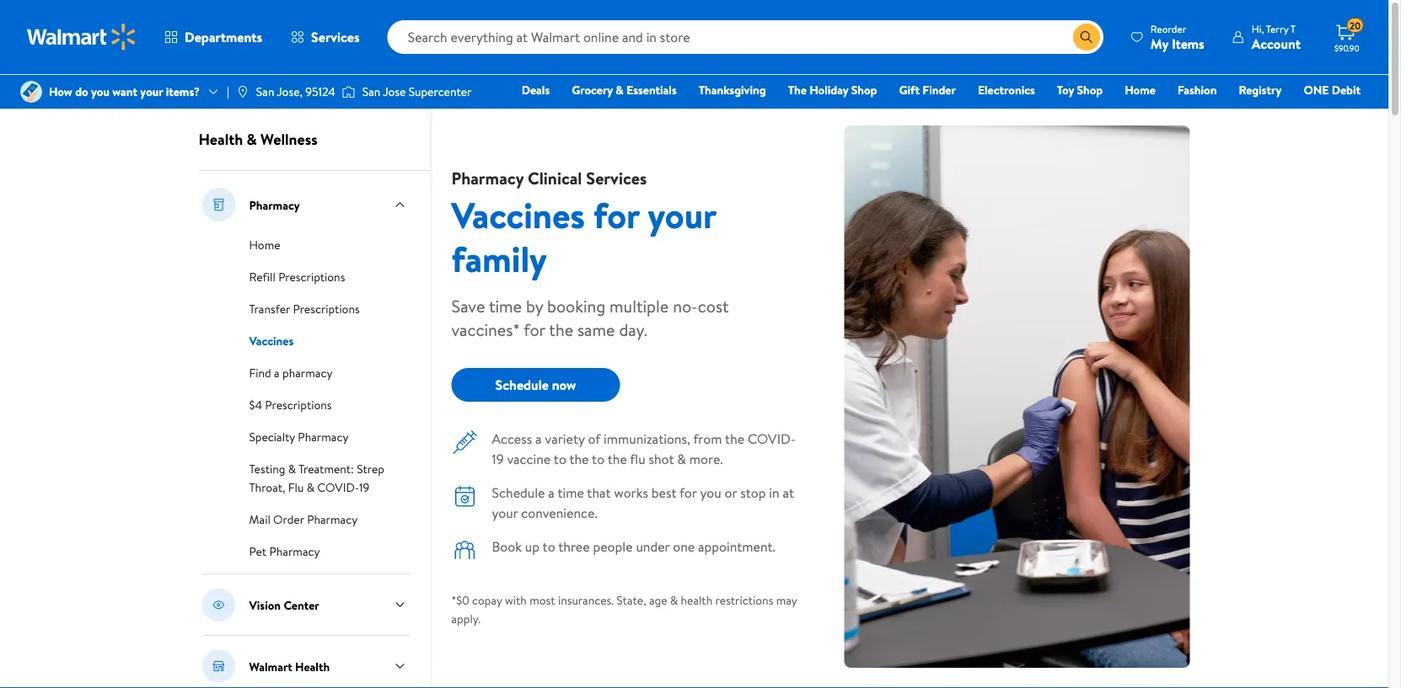 Task type: vqa. For each thing, say whether or not it's contained in the screenshot.
the right Vaccines
yes



Task type: locate. For each thing, give the bounding box(es) containing it.
health down | on the left top of the page
[[199, 129, 243, 150]]

the
[[549, 318, 573, 341], [725, 430, 744, 448], [569, 450, 589, 469], [608, 450, 627, 469]]

the left same at left top
[[549, 318, 573, 341]]

2 vertical spatial for
[[680, 484, 697, 502]]

health right walmart at bottom
[[295, 659, 330, 675]]

 image right | on the left top of the page
[[236, 85, 249, 99]]

2 horizontal spatial for
[[680, 484, 697, 502]]

walmart+
[[1310, 105, 1361, 122]]

*$0
[[451, 593, 469, 609]]

in
[[769, 484, 779, 502]]

2 horizontal spatial your
[[648, 190, 716, 239]]

covid- inside testing & treatment: strep throat, flu & covid-19
[[317, 480, 359, 496]]

0 horizontal spatial time
[[489, 294, 522, 318]]

t
[[1290, 21, 1296, 36]]

the right from
[[725, 430, 744, 448]]

covid- down the treatment:
[[317, 480, 359, 496]]

1 vertical spatial prescriptions
[[293, 301, 360, 317]]

schedule inside button
[[495, 376, 549, 395]]

1 horizontal spatial you
[[700, 484, 721, 502]]

Walmart Site-Wide search field
[[387, 20, 1103, 54]]

time up the convenience.
[[558, 484, 584, 502]]

day.
[[619, 318, 647, 341]]

schedule
[[495, 376, 549, 395], [492, 484, 545, 502]]

mail order pharmacy link
[[249, 510, 358, 529]]

1 horizontal spatial home
[[1125, 82, 1156, 98]]

1 horizontal spatial 19
[[492, 450, 504, 469]]

to down of
[[592, 450, 605, 469]]

covid-
[[748, 430, 796, 448], [317, 480, 359, 496]]

covid- up in
[[748, 430, 796, 448]]

pharmacy down order
[[269, 544, 320, 560]]

book
[[492, 538, 522, 556]]

2 horizontal spatial  image
[[342, 83, 355, 100]]

0 vertical spatial a
[[274, 365, 280, 381]]

flu
[[630, 450, 645, 469]]

2 san from the left
[[362, 83, 380, 100]]

1 vertical spatial a
[[535, 430, 542, 448]]

2 horizontal spatial a
[[548, 484, 555, 502]]

1 vertical spatial you
[[700, 484, 721, 502]]

19
[[492, 450, 504, 469], [359, 480, 369, 496]]

grocery & essentials
[[572, 82, 677, 98]]

a inside access a variety of immunizations, from the covid- 19 vaccine to the to the flu shot & more.
[[535, 430, 542, 448]]

1 vertical spatial services
[[586, 166, 647, 190]]

0 vertical spatial covid-
[[748, 430, 796, 448]]

prescriptions up specialty pharmacy link
[[265, 397, 332, 413]]

fashion
[[1178, 82, 1217, 98]]

time
[[489, 294, 522, 318], [558, 484, 584, 502]]

shop right holiday
[[851, 82, 877, 98]]

vaccines down clinical on the top left of page
[[451, 190, 585, 239]]

now
[[552, 376, 576, 395]]

& right flu
[[307, 480, 314, 496]]

gift
[[899, 82, 920, 98]]

departments button
[[150, 17, 277, 57]]

specialty pharmacy
[[249, 429, 348, 446]]

prescriptions down refill prescriptions
[[293, 301, 360, 317]]

time inside schedule a time that works best for you or stop in at your convenience.
[[558, 484, 584, 502]]

flu
[[288, 480, 304, 496]]

to right the up
[[543, 538, 555, 556]]

1 horizontal spatial health
[[295, 659, 330, 675]]

fashion link
[[1170, 81, 1224, 99]]

1 vertical spatial your
[[648, 190, 716, 239]]

0 horizontal spatial shop
[[851, 82, 877, 98]]

to down variety
[[554, 450, 566, 469]]

shop right toy at the top right of page
[[1077, 82, 1103, 98]]

0 horizontal spatial 19
[[359, 480, 369, 496]]

holiday
[[809, 82, 848, 98]]

pharmacy left clinical on the top left of page
[[451, 166, 524, 190]]

0 horizontal spatial you
[[91, 83, 110, 100]]

reorder
[[1151, 21, 1186, 36]]

schedule inside schedule a time that works best for you or stop in at your convenience.
[[492, 484, 545, 502]]

a inside schedule a time that works best for you or stop in at your convenience.
[[548, 484, 555, 502]]

find
[[249, 365, 271, 381]]

0 horizontal spatial your
[[140, 83, 163, 100]]

the
[[788, 82, 807, 98]]

vaccine
[[507, 450, 551, 469]]

1 horizontal spatial for
[[593, 190, 639, 239]]

 image left 'how'
[[20, 81, 42, 103]]

19 down 'access'
[[492, 450, 504, 469]]

home link
[[1117, 81, 1163, 99], [249, 235, 280, 254]]

grocery
[[572, 82, 613, 98]]

0 vertical spatial services
[[311, 28, 360, 46]]

1 horizontal spatial shop
[[1077, 82, 1103, 98]]

strep
[[357, 461, 384, 478]]

1 vertical spatial vaccines
[[249, 333, 294, 349]]

finder
[[923, 82, 956, 98]]

pet
[[249, 544, 267, 560]]

1 horizontal spatial  image
[[236, 85, 249, 99]]

toy shop link
[[1049, 81, 1110, 99]]

home link down 'my' at right top
[[1117, 81, 1163, 99]]

jose
[[383, 83, 406, 100]]

with
[[505, 593, 527, 609]]

2 vertical spatial a
[[548, 484, 555, 502]]

most
[[530, 593, 555, 609]]

0 horizontal spatial a
[[274, 365, 280, 381]]

1 vertical spatial schedule
[[492, 484, 545, 502]]

a up the convenience.
[[548, 484, 555, 502]]

0 horizontal spatial home link
[[249, 235, 280, 254]]

0 horizontal spatial services
[[311, 28, 360, 46]]

walmart health image
[[202, 650, 236, 684]]

1 vertical spatial covid-
[[317, 480, 359, 496]]

0 horizontal spatial home
[[249, 237, 280, 253]]

book up to three people under one appointment.
[[492, 538, 775, 556]]

1 vertical spatial time
[[558, 484, 584, 502]]

services right clinical on the top left of page
[[586, 166, 647, 190]]

0 vertical spatial time
[[489, 294, 522, 318]]

0 vertical spatial home link
[[1117, 81, 1163, 99]]

vision
[[249, 597, 281, 613]]

& right grocery
[[616, 82, 624, 98]]

$90.90
[[1334, 42, 1359, 54]]

items
[[1172, 34, 1204, 53]]

for inside the save time by booking multiple no-cost vaccines* for the same day.
[[524, 318, 545, 341]]

testing & treatment: strep throat, flu & covid-19
[[249, 461, 384, 496]]

0 vertical spatial your
[[140, 83, 163, 100]]

san
[[256, 83, 274, 100], [362, 83, 380, 100]]

san left jose
[[362, 83, 380, 100]]

home link up refill
[[249, 235, 280, 254]]

95124
[[305, 83, 335, 100]]

services up 95124
[[311, 28, 360, 46]]

& up flu
[[288, 461, 296, 478]]

you
[[91, 83, 110, 100], [700, 484, 721, 502]]

0 horizontal spatial for
[[524, 318, 545, 341]]

& right the age
[[670, 593, 678, 609]]

terry
[[1266, 21, 1288, 36]]

may
[[776, 593, 797, 609]]

at
[[783, 484, 794, 502]]

how
[[49, 83, 72, 100]]

&
[[616, 82, 624, 98], [247, 129, 257, 150], [677, 450, 686, 469], [288, 461, 296, 478], [307, 480, 314, 496], [670, 593, 678, 609]]

home down 'my' at right top
[[1125, 82, 1156, 98]]

vaccines
[[451, 190, 585, 239], [249, 333, 294, 349]]

 image right 95124
[[342, 83, 355, 100]]

0 vertical spatial 19
[[492, 450, 504, 469]]

refill
[[249, 269, 275, 285]]

& inside access a variety of immunizations, from the covid- 19 vaccine to the to the flu shot & more.
[[677, 450, 686, 469]]

by
[[526, 294, 543, 318]]

debit
[[1332, 82, 1361, 98]]

deals
[[522, 82, 550, 98]]

vaccines down transfer
[[249, 333, 294, 349]]

prescriptions for $4 prescriptions
[[265, 397, 332, 413]]

more.
[[689, 450, 723, 469]]

1 vertical spatial for
[[524, 318, 545, 341]]

0 vertical spatial for
[[593, 190, 639, 239]]

access a variety of immunizations, from the covid- 19 vaccine to the to the flu shot & more.
[[492, 430, 796, 469]]

1 horizontal spatial your
[[492, 504, 518, 523]]

prescriptions up transfer prescriptions link
[[278, 269, 345, 285]]

home up refill
[[249, 237, 280, 253]]

1 horizontal spatial covid-
[[748, 430, 796, 448]]

0 vertical spatial vaccines
[[451, 190, 585, 239]]

a right find
[[274, 365, 280, 381]]

0 horizontal spatial covid-
[[317, 480, 359, 496]]

the inside the save time by booking multiple no-cost vaccines* for the same day.
[[549, 318, 573, 341]]

cost
[[698, 294, 729, 318]]

1 vertical spatial health
[[295, 659, 330, 675]]

shop
[[851, 82, 877, 98], [1077, 82, 1103, 98]]

you right the do
[[91, 83, 110, 100]]

1 horizontal spatial san
[[362, 83, 380, 100]]

services inside popup button
[[311, 28, 360, 46]]

specialty
[[249, 429, 295, 446]]

time inside the save time by booking multiple no-cost vaccines* for the same day.
[[489, 294, 522, 318]]

schedule a time that works best for you or stop in at your convenience.
[[492, 484, 794, 523]]

time left the 'by'
[[489, 294, 522, 318]]

0 vertical spatial home
[[1125, 82, 1156, 98]]

your
[[140, 83, 163, 100], [648, 190, 716, 239], [492, 504, 518, 523]]

testing & treatment: strep throat, flu & covid-19 link
[[249, 459, 384, 497]]

1 horizontal spatial services
[[586, 166, 647, 190]]

covid- inside access a variety of immunizations, from the covid- 19 vaccine to the to the flu shot & more.
[[748, 430, 796, 448]]

& right shot
[[677, 450, 686, 469]]

a for pharmacy
[[274, 365, 280, 381]]

pharmacy right pharmacy image
[[249, 197, 300, 213]]

from
[[693, 430, 722, 448]]

access
[[492, 430, 532, 448]]

1 san from the left
[[256, 83, 274, 100]]

 image
[[20, 81, 42, 103], [342, 83, 355, 100], [236, 85, 249, 99]]

1 vertical spatial 19
[[359, 480, 369, 496]]

up
[[525, 538, 540, 556]]

works
[[614, 484, 648, 502]]

san left jose,
[[256, 83, 274, 100]]

a up "vaccine"
[[535, 430, 542, 448]]

2 vertical spatial your
[[492, 504, 518, 523]]

vaccines inside the pharmacy clinical services vaccines for your family
[[451, 190, 585, 239]]

0 vertical spatial schedule
[[495, 376, 549, 395]]

refill prescriptions
[[249, 269, 345, 285]]

age
[[649, 593, 667, 609]]

 image for how do you want your items?
[[20, 81, 42, 103]]

pharmacy image
[[202, 188, 236, 222]]

you inside schedule a time that works best for you or stop in at your convenience.
[[700, 484, 721, 502]]

 image for san jose, 95124
[[236, 85, 249, 99]]

1 horizontal spatial time
[[558, 484, 584, 502]]

insurances.
[[558, 593, 614, 609]]

0 vertical spatial health
[[199, 129, 243, 150]]

0 horizontal spatial san
[[256, 83, 274, 100]]

1 shop from the left
[[851, 82, 877, 98]]

to
[[554, 450, 566, 469], [592, 450, 605, 469], [543, 538, 555, 556]]

0 horizontal spatial  image
[[20, 81, 42, 103]]

you left or in the right of the page
[[700, 484, 721, 502]]

19 down the strep
[[359, 480, 369, 496]]

pharmacy right order
[[307, 512, 358, 528]]

0 horizontal spatial vaccines
[[249, 333, 294, 349]]

2 vertical spatial prescriptions
[[265, 397, 332, 413]]

specialty pharmacy link
[[249, 427, 348, 446]]

walmart image
[[27, 24, 137, 51]]

19 inside testing & treatment: strep throat, flu & covid-19
[[359, 480, 369, 496]]

one debit link
[[1296, 81, 1368, 99]]

home
[[1125, 82, 1156, 98], [249, 237, 280, 253]]

0 vertical spatial you
[[91, 83, 110, 100]]

san jose supercenter
[[362, 83, 472, 100]]

stop
[[740, 484, 766, 502]]

pet pharmacy link
[[249, 542, 320, 561]]

1 horizontal spatial vaccines
[[451, 190, 585, 239]]

schedule left now at the left bottom
[[495, 376, 549, 395]]

1 horizontal spatial a
[[535, 430, 542, 448]]

0 horizontal spatial health
[[199, 129, 243, 150]]

19 inside access a variety of immunizations, from the covid- 19 vaccine to the to the flu shot & more.
[[492, 450, 504, 469]]

schedule down "vaccine"
[[492, 484, 545, 502]]

walmart+ link
[[1303, 105, 1368, 123]]

0 vertical spatial prescriptions
[[278, 269, 345, 285]]



Task type: describe. For each thing, give the bounding box(es) containing it.
reorder my items
[[1151, 21, 1204, 53]]

for inside schedule a time that works best for you or stop in at your convenience.
[[680, 484, 697, 502]]

vaccines*
[[451, 318, 520, 341]]

1 vertical spatial home link
[[249, 235, 280, 254]]

pharmacy
[[282, 365, 332, 381]]

electronics
[[978, 82, 1035, 98]]

copay
[[472, 593, 502, 609]]

the left flu
[[608, 450, 627, 469]]

of
[[588, 430, 600, 448]]

20
[[1349, 18, 1361, 33]]

best
[[651, 484, 677, 502]]

find a pharmacy
[[249, 365, 332, 381]]

access a variety of immunizations, from the covid-19 vaccine to the to the flu shot and more. image
[[451, 429, 478, 456]]

covid- for &
[[317, 480, 359, 496]]

do
[[75, 83, 88, 100]]

registry
[[1239, 82, 1282, 98]]

vision center
[[249, 597, 319, 613]]

2 shop from the left
[[1077, 82, 1103, 98]]

deals link
[[514, 81, 557, 99]]

Search search field
[[387, 20, 1103, 54]]

transfer prescriptions
[[249, 301, 360, 317]]

your inside the pharmacy clinical services vaccines for your family
[[648, 190, 716, 239]]

one
[[673, 538, 695, 556]]

hi,
[[1252, 21, 1264, 36]]

mail
[[249, 512, 270, 528]]

search icon image
[[1080, 30, 1093, 44]]

|
[[227, 83, 229, 100]]

one
[[1304, 82, 1329, 98]]

save
[[451, 294, 485, 318]]

state,
[[616, 593, 646, 609]]

mail order pharmacy
[[249, 512, 358, 528]]

essentials
[[626, 82, 677, 98]]

variety
[[545, 430, 585, 448]]

schedule for schedule now
[[495, 376, 549, 395]]

& left 'wellness'
[[247, 129, 257, 150]]

transfer prescriptions link
[[249, 299, 360, 318]]

refill prescriptions link
[[249, 267, 345, 286]]

book up to three people under one appointment. image
[[451, 537, 478, 564]]

save time by booking multiple no-cost vaccines* for the same day.
[[451, 294, 729, 341]]

19 for access a variety of immunizations, from the covid- 19 vaccine to the to the flu shot & more.
[[492, 450, 504, 469]]

walmart
[[249, 659, 292, 675]]

thanksgiving
[[699, 82, 766, 98]]

services inside the pharmacy clinical services vaccines for your family
[[586, 166, 647, 190]]

pharmacy clinical services vaccines for your family
[[451, 166, 716, 283]]

your inside schedule a time that works best for you or stop in at your convenience.
[[492, 504, 518, 523]]

1 vertical spatial home
[[249, 237, 280, 253]]

$4
[[249, 397, 262, 413]]

san for san jose supercenter
[[362, 83, 380, 100]]

family
[[451, 234, 547, 283]]

a for variety
[[535, 430, 542, 448]]

transfer
[[249, 301, 290, 317]]

departments
[[185, 28, 262, 46]]

my
[[1151, 34, 1168, 53]]

items?
[[166, 83, 200, 100]]

prescriptions for transfer prescriptions
[[293, 301, 360, 317]]

san jose, 95124
[[256, 83, 335, 100]]

prescriptions for refill prescriptions
[[278, 269, 345, 285]]

 image for san jose supercenter
[[342, 83, 355, 100]]

same
[[577, 318, 615, 341]]

find a pharmacy link
[[249, 363, 332, 382]]

schedule a time that works best for you or stop in at your convenience. image
[[451, 483, 478, 510]]

$4 prescriptions
[[249, 397, 332, 413]]

that
[[587, 484, 611, 502]]

services button
[[277, 17, 374, 57]]

three
[[558, 538, 590, 556]]

throat,
[[249, 480, 285, 496]]

the down variety
[[569, 450, 589, 469]]

toy
[[1057, 82, 1074, 98]]

san for san jose, 95124
[[256, 83, 274, 100]]

the holiday shop
[[788, 82, 877, 98]]

vaccines link
[[249, 331, 294, 350]]

grocery & essentials link
[[564, 81, 684, 99]]

want
[[112, 83, 137, 100]]

& inside *$0 copay with most insurances. state, age & health restrictions may apply.
[[670, 593, 678, 609]]

center
[[284, 597, 319, 613]]

booking
[[547, 294, 605, 318]]

pharmacy up the treatment:
[[298, 429, 348, 446]]

jose,
[[277, 83, 303, 100]]

testing
[[249, 461, 285, 478]]

gift finder link
[[891, 81, 963, 99]]

schedule now button
[[451, 368, 620, 402]]

one debit walmart+
[[1304, 82, 1361, 122]]

wellness
[[261, 129, 317, 150]]

a for time
[[548, 484, 555, 502]]

apply.
[[451, 611, 481, 628]]

1 horizontal spatial home link
[[1117, 81, 1163, 99]]

vision center image
[[202, 588, 236, 622]]

health & wellness
[[199, 129, 317, 150]]

$4 prescriptions link
[[249, 395, 332, 414]]

19 for testing & treatment: strep throat, flu & covid-19
[[359, 480, 369, 496]]

gift finder
[[899, 82, 956, 98]]

schedule for schedule a time that works best for you or stop in at your convenience.
[[492, 484, 545, 502]]

for inside the pharmacy clinical services vaccines for your family
[[593, 190, 639, 239]]

toy shop
[[1057, 82, 1103, 98]]

pharmacy inside the pharmacy clinical services vaccines for your family
[[451, 166, 524, 190]]

order
[[273, 512, 304, 528]]

*$0 copay with most insurances. state, age & health restrictions may apply.
[[451, 593, 797, 628]]

shot
[[649, 450, 674, 469]]

registry link
[[1231, 81, 1289, 99]]

treatment:
[[298, 461, 354, 478]]

how do you want your items?
[[49, 83, 200, 100]]

electronics link
[[970, 81, 1043, 99]]

thanksgiving link
[[691, 81, 774, 99]]

the holiday shop link
[[780, 81, 885, 99]]

health
[[681, 593, 712, 609]]

covid- for the
[[748, 430, 796, 448]]



